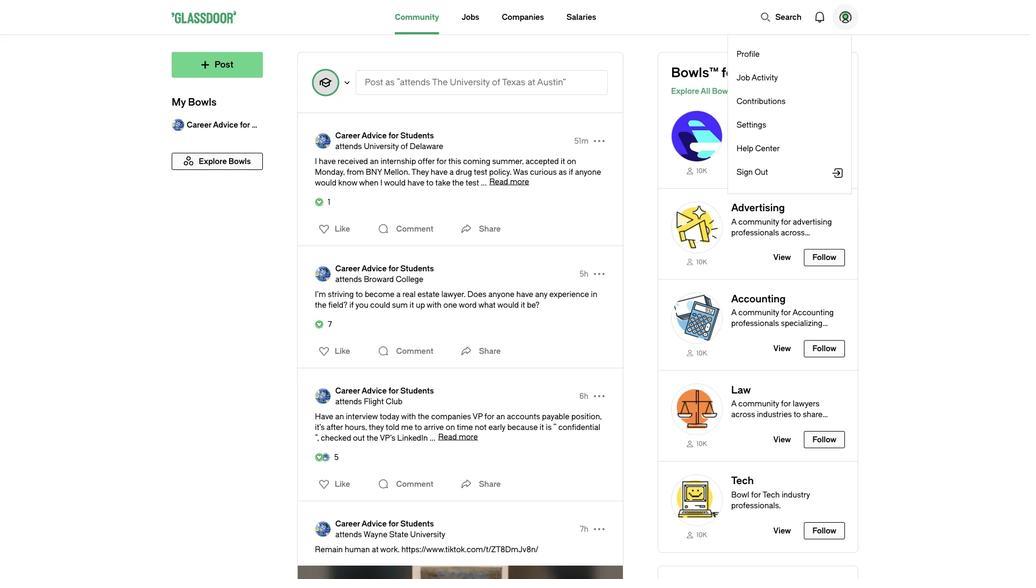 Task type: vqa. For each thing, say whether or not it's contained in the screenshot.


Task type: locate. For each thing, give the bounding box(es) containing it.
professionals.
[[732, 502, 781, 510]]

like button for 5
[[312, 476, 354, 493]]

1 vertical spatial like button
[[312, 343, 354, 360]]

... inside the have an interview today with the companies vp for an accounts payable position, it's after hours, they told me to arrive on time not early because it is " confidential ", checked out the vp's linkedin ...
[[430, 434, 436, 443]]

have up be?
[[517, 290, 534, 299]]

1 a from the top
[[732, 126, 737, 135]]

career inside "career advice for students attends broward college"
[[335, 264, 360, 273]]

1 vertical spatial as
[[559, 168, 567, 177]]

students inside "career advice for students attends broward college"
[[401, 264, 434, 273]]

career advice for students attends flight club
[[335, 387, 434, 406]]

... inside "i have received an internship offer for this coming summer, accepted it on monday, from bny mellon. they have a drug test policy. was curious as if anyone would know when i would have to take the test ..."
[[481, 178, 487, 187]]

as inside button
[[385, 78, 395, 87]]

2 vertical spatial comment button
[[375, 474, 436, 495]]

1 horizontal spatial on
[[567, 157, 576, 166]]

3 share from the top
[[479, 480, 501, 489]]

curious
[[530, 168, 557, 177]]

told
[[386, 423, 400, 432]]

1 vertical spatial i
[[381, 178, 383, 187]]

students inside career advice for students attends university of delaware
[[401, 131, 434, 140]]

tech bowl for tech industry professionals.
[[732, 476, 810, 510]]

1 like button from the top
[[312, 221, 354, 238]]

image for bowl image for law
[[671, 384, 723, 435]]

0 horizontal spatial read more button
[[438, 433, 478, 442]]

career advice for students link up state
[[335, 519, 446, 530]]

read
[[490, 177, 508, 186], [438, 433, 457, 442]]

an up early
[[496, 413, 505, 421]]

you inside i'm striving to become a real estate lawyer. does anyone have any experience in the field? if you could sum it up with one word what would it be?
[[356, 301, 369, 310]]

1 horizontal spatial university
[[410, 531, 446, 539]]

at
[[528, 78, 536, 87], [372, 546, 379, 554]]

across for advertising
[[781, 228, 805, 237]]

companies for advertising
[[732, 239, 772, 248]]

comment for internship
[[396, 225, 434, 233]]

take
[[436, 178, 451, 187]]

tech
[[732, 476, 754, 487], [763, 491, 780, 500]]

today
[[380, 413, 400, 421]]

1 vertical spatial if
[[350, 301, 354, 310]]

4 image for bowl image from the top
[[671, 384, 723, 435]]

0 horizontal spatial on
[[446, 423, 455, 432]]

at left the "work."
[[372, 546, 379, 554]]

1 horizontal spatial ...
[[481, 178, 487, 187]]

0 vertical spatial more
[[510, 177, 529, 186]]

to left "take"
[[427, 178, 434, 187]]

for inside advertising a community for advertising professionals across companies
[[781, 218, 791, 226]]

students for career advice for students attends broward college
[[401, 264, 434, 273]]

10k
[[697, 167, 707, 175], [697, 258, 707, 266], [697, 350, 707, 357], [697, 441, 707, 448], [697, 532, 707, 539]]

like down field?
[[335, 347, 350, 356]]

5h link
[[580, 269, 589, 280]]

would
[[315, 178, 337, 187], [384, 178, 406, 187], [498, 301, 519, 310]]

post
[[365, 78, 383, 87]]

job activity link
[[737, 72, 843, 83]]

1 vertical spatial share
[[479, 347, 501, 356]]

industries
[[757, 411, 792, 419]]

0 vertical spatial companies
[[732, 148, 772, 157]]

university up remain human at work.  https://www.tiktok.com/t/zt8dmjv8n/
[[410, 531, 446, 539]]

0 vertical spatial comment button
[[375, 218, 436, 240]]

2 a from the top
[[732, 218, 737, 226]]

advice up flight at the bottom of the page
[[362, 387, 387, 396]]

1 image for post author image from the top
[[315, 133, 331, 149]]

0 horizontal spatial anyone
[[489, 290, 515, 299]]

contributions
[[737, 97, 786, 106]]

career advice for students link up the club
[[335, 386, 434, 397]]

2 like button from the top
[[312, 343, 354, 360]]

1 horizontal spatial more
[[510, 177, 529, 186]]

career for career advice for students attends wayne state university
[[335, 520, 360, 529]]

career for career advice for students attends flight club
[[335, 387, 360, 396]]

0 horizontal spatial university
[[364, 142, 399, 151]]

read for on
[[438, 433, 457, 442]]

across inside advertising a community for advertising professionals across companies
[[781, 228, 805, 237]]

consulting down the contributions
[[732, 111, 783, 123]]

3 10k link from the top
[[671, 349, 723, 358]]

advice inside career advice for students attends flight club
[[362, 387, 387, 396]]

advice for career advice for students
[[213, 121, 238, 129]]

career inside career advice for students attends flight club
[[335, 387, 360, 396]]

1 vertical spatial at
[[372, 546, 379, 554]]

attends up received
[[335, 142, 362, 151]]

a left real
[[397, 290, 401, 299]]

2 community from the top
[[739, 218, 780, 226]]

anyone inside i'm striving to become a real estate lawyer. does anyone have any experience in the field? if you could sum it up with one word what would it be?
[[489, 290, 515, 299]]

read down policy.
[[490, 177, 508, 186]]

1 attends from the top
[[335, 142, 362, 151]]

image for post author image
[[315, 133, 331, 149], [315, 266, 331, 282], [315, 389, 331, 405], [315, 522, 331, 538]]

like button for 7
[[312, 343, 354, 360]]

across inside consulting a community for consulting professionals across companies
[[781, 137, 805, 146]]

word
[[459, 301, 477, 310]]

1 image for bowl image from the top
[[671, 111, 723, 162]]

2 vertical spatial share button
[[458, 474, 501, 495]]

with down "estate" on the left of page
[[427, 301, 442, 310]]

for inside consulting a community for consulting professionals across companies
[[781, 126, 791, 135]]

attends
[[335, 142, 362, 151], [335, 275, 362, 284], [335, 397, 362, 406], [335, 531, 362, 539]]

post as "attends the university of texas at austin" button
[[356, 70, 608, 95]]

1 comment button from the top
[[375, 218, 436, 240]]

sign
[[737, 168, 753, 177]]

2 attends from the top
[[335, 275, 362, 284]]

career advice for students link down my bowls
[[172, 114, 285, 136]]

attends inside career advice for students attends flight club
[[335, 397, 362, 406]]

job activity
[[737, 73, 778, 82]]

2 vertical spatial community
[[739, 400, 780, 409]]

2 vertical spatial comment
[[396, 480, 434, 489]]

0 vertical spatial like
[[335, 225, 350, 233]]

1 vertical spatial share button
[[458, 341, 501, 362]]

2 image for post author image from the top
[[315, 266, 331, 282]]

career advice for students link up internship
[[335, 130, 443, 141]]

anyone inside "i have received an internship offer for this coming summer, accepted it on monday, from bny mellon. they have a drug test policy. was curious as if anyone would know when i would have to take the test ..."
[[575, 168, 601, 177]]

bowls right all
[[712, 87, 735, 96]]

read more down time
[[438, 433, 478, 442]]

professionals for consulting
[[732, 137, 779, 146]]

to down lawyers
[[794, 411, 801, 419]]

for
[[722, 65, 739, 81], [240, 121, 250, 129], [781, 126, 791, 135], [389, 131, 399, 140], [437, 157, 447, 166], [781, 218, 791, 226], [389, 264, 399, 273], [389, 387, 399, 396], [781, 400, 791, 409], [485, 413, 495, 421], [751, 491, 761, 500], [389, 520, 399, 529]]

bowls right my
[[188, 97, 217, 108]]

of left texas
[[492, 78, 500, 87]]

if right curious
[[569, 168, 573, 177]]

a
[[450, 168, 454, 177], [397, 290, 401, 299]]

attends up interview
[[335, 397, 362, 406]]

a inside law a community for lawyers across industries to share experiences and compare notes
[[732, 400, 737, 409]]

10k for law
[[697, 441, 707, 448]]

3 comment button from the top
[[375, 474, 436, 495]]

an
[[370, 157, 379, 166], [335, 413, 344, 421], [496, 413, 505, 421]]

0 vertical spatial read
[[490, 177, 508, 186]]

because
[[508, 423, 538, 432]]

companies inside advertising a community for advertising professionals across companies
[[732, 239, 772, 248]]

like button
[[312, 221, 354, 238], [312, 343, 354, 360], [312, 476, 354, 493]]

2 horizontal spatial university
[[450, 78, 490, 87]]

read more for time
[[438, 433, 478, 442]]

the down i'm
[[315, 301, 327, 310]]

a down law
[[732, 400, 737, 409]]

0 vertical spatial university
[[450, 78, 490, 87]]

1 horizontal spatial consulting
[[793, 126, 832, 135]]

companies up time
[[431, 413, 471, 421]]

advice up wayne at the bottom left
[[362, 520, 387, 529]]

students
[[252, 121, 285, 129], [401, 131, 434, 140], [401, 264, 434, 273], [401, 387, 434, 396], [401, 520, 434, 529]]

0 vertical spatial if
[[569, 168, 573, 177]]

1 horizontal spatial read
[[490, 177, 508, 186]]

1 vertical spatial you
[[356, 301, 369, 310]]

career inside career advice for students attends wayne state university
[[335, 520, 360, 529]]

0 vertical spatial professionals
[[732, 137, 779, 146]]

1 share button from the top
[[458, 218, 501, 240]]

advice inside career advice for students attends university of delaware
[[362, 131, 387, 140]]

to right me
[[415, 423, 422, 432]]

2 vertical spatial a
[[732, 400, 737, 409]]

this
[[449, 157, 461, 166]]

for inside tech bowl for tech industry professionals.
[[751, 491, 761, 500]]

0 vertical spatial test
[[474, 168, 488, 177]]

1 vertical spatial like
[[335, 347, 350, 356]]

out
[[755, 168, 768, 177]]

a for consulting
[[732, 126, 737, 135]]

across down advertising
[[781, 228, 805, 237]]

career down my bowls
[[187, 121, 212, 129]]

0 horizontal spatial with
[[401, 413, 416, 421]]

10k link for law
[[671, 440, 723, 449]]

when
[[359, 178, 379, 187]]

attends up human
[[335, 531, 362, 539]]

0 horizontal spatial consulting
[[732, 111, 783, 123]]

3 community from the top
[[739, 400, 780, 409]]

0 horizontal spatial you
[[356, 301, 369, 310]]

3 comment from the top
[[396, 480, 434, 489]]

0 horizontal spatial read
[[438, 433, 457, 442]]

community up help center
[[739, 126, 780, 135]]

the inside "i have received an internship offer for this coming summer, accepted it on monday, from bny mellon. they have a drug test policy. was curious as if anyone would know when i would have to take the test ..."
[[453, 178, 464, 187]]

consulting
[[732, 111, 783, 123], [793, 126, 832, 135]]

like down 5
[[335, 480, 350, 489]]

if
[[569, 168, 573, 177], [350, 301, 354, 310]]

companies down advertising
[[732, 239, 772, 248]]

read down arrive
[[438, 433, 457, 442]]

3 like button from the top
[[312, 476, 354, 493]]

in
[[591, 290, 598, 299]]

if inside i'm striving to become a real estate lawyer. does anyone have any experience in the field? if you could sum it up with one word what would it be?
[[350, 301, 354, 310]]

students inside career advice for students attends flight club
[[401, 387, 434, 396]]

an up bny
[[370, 157, 379, 166]]

attends inside "career advice for students attends broward college"
[[335, 275, 362, 284]]

search button
[[755, 6, 807, 28]]

internship
[[381, 157, 416, 166]]

it inside "i have received an internship offer for this coming summer, accepted it on monday, from bny mellon. they have a drug test policy. was curious as if anyone would know when i would have to take the test ..."
[[561, 157, 565, 166]]

a down advertising
[[732, 218, 737, 226]]

3 10k from the top
[[697, 350, 707, 357]]

toogle identity image
[[313, 70, 339, 96]]

as right curious
[[559, 168, 567, 177]]

career advice for students link for career advice for students attends wayne state university
[[335, 519, 446, 530]]

0 vertical spatial share button
[[458, 218, 501, 240]]

2 horizontal spatial an
[[496, 413, 505, 421]]

image for post author image up have at the left bottom
[[315, 389, 331, 405]]

0 vertical spatial a
[[450, 168, 454, 177]]

image for bowl image
[[671, 111, 723, 162], [671, 202, 723, 253], [671, 293, 723, 344], [671, 384, 723, 435], [671, 475, 723, 527]]

2 like from the top
[[335, 347, 350, 356]]

it left be?
[[521, 301, 525, 310]]

for inside "career advice for students attends broward college"
[[389, 264, 399, 273]]

read more button
[[490, 177, 529, 186], [438, 433, 478, 442]]

2 share from the top
[[479, 347, 501, 356]]

companies up sign out
[[732, 148, 772, 157]]

to inside law a community for lawyers across industries to share experiences and compare notes
[[794, 411, 801, 419]]

share
[[803, 411, 823, 419]]

1 vertical spatial a
[[732, 218, 737, 226]]

2 vertical spatial share
[[479, 480, 501, 489]]

career inside career advice for students attends university of delaware
[[335, 131, 360, 140]]

at right texas
[[528, 78, 536, 87]]

1 horizontal spatial bowls
[[712, 87, 735, 96]]

2 horizontal spatial would
[[498, 301, 519, 310]]

1 horizontal spatial read more button
[[490, 177, 529, 186]]

community inside advertising a community for advertising professionals across companies
[[739, 218, 780, 226]]

like button down 5
[[312, 476, 354, 493]]

more down time
[[459, 433, 478, 442]]

0 horizontal spatial if
[[350, 301, 354, 310]]

field?
[[328, 301, 348, 310]]

comment up college
[[396, 225, 434, 233]]

read more down policy.
[[490, 177, 529, 186]]

community inside consulting a community for consulting professionals across companies
[[739, 126, 780, 135]]

on down 51m link at the top of page
[[567, 157, 576, 166]]

anyone
[[575, 168, 601, 177], [489, 290, 515, 299]]

university inside career advice for students attends wayne state university
[[410, 531, 446, 539]]

career advice for students attends wayne state university
[[335, 520, 446, 539]]

as inside "i have received an internship offer for this coming summer, accepted it on monday, from bny mellon. they have a drug test policy. was curious as if anyone would know when i would have to take the test ..."
[[559, 168, 567, 177]]

1 vertical spatial consulting
[[793, 126, 832, 135]]

would down monday,
[[315, 178, 337, 187]]

community inside law a community for lawyers across industries to share experiences and compare notes
[[739, 400, 780, 409]]

image for post author image up remain
[[315, 522, 331, 538]]

1 horizontal spatial tech
[[763, 491, 780, 500]]

with up me
[[401, 413, 416, 421]]

1 vertical spatial more
[[459, 433, 478, 442]]

companies link
[[502, 0, 544, 34]]

test
[[474, 168, 488, 177], [466, 178, 479, 187]]

like down know
[[335, 225, 350, 233]]

advice inside career advice for students attends wayne state university
[[362, 520, 387, 529]]

3 share button from the top
[[458, 474, 501, 495]]

1 vertical spatial ...
[[430, 434, 436, 443]]

monday,
[[315, 168, 345, 177]]

from
[[347, 168, 364, 177]]

1 vertical spatial tech
[[763, 491, 780, 500]]

1 vertical spatial with
[[401, 413, 416, 421]]

3 attends from the top
[[335, 397, 362, 406]]

with inside the have an interview today with the companies vp for an accounts payable position, it's after hours, they told me to arrive on time not early because it is " confidential ", checked out the vp's linkedin ...
[[401, 413, 416, 421]]

arrive
[[424, 423, 444, 432]]

is
[[546, 423, 552, 432]]

you down profile
[[742, 65, 765, 81]]

10k link
[[671, 166, 723, 175], [671, 258, 723, 267], [671, 349, 723, 358], [671, 440, 723, 449], [671, 531, 723, 540]]

comment button for with
[[375, 474, 436, 495]]

share for coming
[[479, 225, 501, 233]]

3 image for bowl image from the top
[[671, 293, 723, 344]]

1 vertical spatial on
[[446, 423, 455, 432]]

law a community for lawyers across industries to share experiences and compare notes
[[732, 385, 824, 441]]

1 vertical spatial comment
[[396, 347, 434, 356]]

professionals inside advertising a community for advertising professionals across companies
[[732, 228, 779, 237]]

professionals down settings
[[732, 137, 779, 146]]

across down settings link
[[781, 137, 805, 146]]

2 share button from the top
[[458, 341, 501, 362]]

2 vertical spatial like button
[[312, 476, 354, 493]]

0 horizontal spatial ...
[[430, 434, 436, 443]]

community
[[739, 126, 780, 135], [739, 218, 780, 226], [739, 400, 780, 409]]

0 vertical spatial with
[[427, 301, 442, 310]]

hours,
[[345, 423, 367, 432]]

notes
[[732, 432, 752, 441]]

2 vertical spatial across
[[732, 411, 755, 419]]

0 vertical spatial at
[[528, 78, 536, 87]]

test down the "coming"
[[474, 168, 488, 177]]

"
[[554, 423, 557, 432]]

3 image for post author image from the top
[[315, 389, 331, 405]]

0 vertical spatial a
[[732, 126, 737, 135]]

could
[[370, 301, 390, 310]]

comment button up "career advice for students attends broward college"
[[375, 218, 436, 240]]

read for test
[[490, 177, 508, 186]]

career advice for students link up broward
[[335, 264, 434, 274]]

attends for career advice for students attends broward college
[[335, 275, 362, 284]]

1 vertical spatial anyone
[[489, 290, 515, 299]]

jobs link
[[462, 0, 480, 34]]

comment button down sum
[[375, 341, 436, 362]]

university
[[450, 78, 490, 87], [364, 142, 399, 151], [410, 531, 446, 539]]

5 image for bowl image from the top
[[671, 475, 723, 527]]

bowls™
[[671, 65, 719, 81]]

tech up professionals.
[[763, 491, 780, 500]]

comment for with
[[396, 480, 434, 489]]

0 vertical spatial consulting
[[732, 111, 783, 123]]

0 horizontal spatial bowls
[[188, 97, 217, 108]]

image for bowl image for advertising
[[671, 202, 723, 253]]

on left time
[[446, 423, 455, 432]]

an up after
[[335, 413, 344, 421]]

attends inside career advice for students attends wayne state university
[[335, 531, 362, 539]]

1 horizontal spatial i
[[381, 178, 383, 187]]

for inside career advice for students attends flight club
[[389, 387, 399, 396]]

like for 5
[[335, 480, 350, 489]]

students for career advice for students attends flight club
[[401, 387, 434, 396]]

confidential
[[559, 423, 601, 432]]

more down the was
[[510, 177, 529, 186]]

1 vertical spatial test
[[466, 178, 479, 187]]

career up received
[[335, 131, 360, 140]]

1 vertical spatial university
[[364, 142, 399, 151]]

comment down up
[[396, 347, 434, 356]]

2 10k from the top
[[697, 258, 707, 266]]

consulting up help center link
[[793, 126, 832, 135]]

0 vertical spatial community
[[739, 126, 780, 135]]

a inside advertising a community for advertising professionals across companies
[[732, 218, 737, 226]]

1 horizontal spatial anyone
[[575, 168, 601, 177]]

1 community from the top
[[739, 126, 780, 135]]

4 image for post author image from the top
[[315, 522, 331, 538]]

0 vertical spatial ...
[[481, 178, 487, 187]]

4 10k link from the top
[[671, 440, 723, 449]]

anyone down 51m link at the top of page
[[575, 168, 601, 177]]

0 vertical spatial as
[[385, 78, 395, 87]]

1 vertical spatial community
[[739, 218, 780, 226]]

1 horizontal spatial with
[[427, 301, 442, 310]]

1 10k link from the top
[[671, 166, 723, 175]]

community up industries
[[739, 400, 780, 409]]

1 vertical spatial companies
[[732, 239, 772, 248]]

early
[[489, 423, 506, 432]]

advice up received
[[362, 131, 387, 140]]

0 horizontal spatial a
[[397, 290, 401, 299]]

image for post author image up i'm
[[315, 266, 331, 282]]

for inside law a community for lawyers across industries to share experiences and compare notes
[[781, 400, 791, 409]]

professionals inside consulting a community for consulting professionals across companies
[[732, 137, 779, 146]]

1 horizontal spatial read more
[[490, 177, 529, 186]]

6h link
[[580, 391, 589, 402]]

a inside consulting a community for consulting professionals across companies
[[732, 126, 737, 135]]

2 10k link from the top
[[671, 258, 723, 267]]

1 vertical spatial read more button
[[438, 433, 478, 442]]

university right the
[[450, 78, 490, 87]]

help
[[737, 144, 754, 153]]

lawyer.
[[442, 290, 466, 299]]

... down the "coming"
[[481, 178, 487, 187]]

4 10k from the top
[[697, 441, 707, 448]]

comment down "linkedin"
[[396, 480, 434, 489]]

it right accepted
[[561, 157, 565, 166]]

7h
[[580, 525, 589, 534]]

students inside career advice for students attends wayne state university
[[401, 520, 434, 529]]

3 a from the top
[[732, 400, 737, 409]]

to inside the have an interview today with the companies vp for an accounts payable position, it's after hours, they told me to arrive on time not early because it is " confidential ", checked out the vp's linkedin ...
[[415, 423, 422, 432]]

comment button
[[375, 218, 436, 240], [375, 341, 436, 362], [375, 474, 436, 495]]

an inside "i have received an internship offer for this coming summer, accepted it on monday, from bny mellon. they have a drug test policy. was curious as if anyone would know when i would have to take the test ..."
[[370, 157, 379, 166]]

2 professionals from the top
[[732, 228, 779, 237]]

read more button down time
[[438, 433, 478, 442]]

career for career advice for students attends broward college
[[335, 264, 360, 273]]

read more button down policy.
[[490, 177, 529, 186]]

human
[[345, 546, 370, 554]]

0 vertical spatial tech
[[732, 476, 754, 487]]

1 like from the top
[[335, 225, 350, 233]]

like button down 7
[[312, 343, 354, 360]]

advertising a community for advertising professionals across companies
[[732, 202, 832, 248]]

image for post author image for career advice for students attends broward college
[[315, 266, 331, 282]]

comment button down "linkedin"
[[375, 474, 436, 495]]

companies for consulting
[[732, 148, 772, 157]]

of inside button
[[492, 78, 500, 87]]

across up experiences
[[732, 411, 755, 419]]

community for law
[[739, 400, 780, 409]]

companies inside consulting a community for consulting professionals across companies
[[732, 148, 772, 157]]

broward
[[364, 275, 394, 284]]

1 vertical spatial a
[[397, 290, 401, 299]]

like
[[335, 225, 350, 233], [335, 347, 350, 356], [335, 480, 350, 489]]

what
[[479, 301, 496, 310]]

0 vertical spatial of
[[492, 78, 500, 87]]

1 professionals from the top
[[732, 137, 779, 146]]

0 vertical spatial like button
[[312, 221, 354, 238]]

of up internship
[[401, 142, 408, 151]]

like button down 1
[[312, 221, 354, 238]]

career
[[187, 121, 212, 129], [335, 131, 360, 140], [335, 264, 360, 273], [335, 387, 360, 396], [335, 520, 360, 529]]

sum
[[392, 301, 408, 310]]

read more button for time
[[438, 433, 478, 442]]

the inside i'm striving to become a real estate lawyer. does anyone have any experience in the field? if you could sum it up with one word what would it be?
[[315, 301, 327, 310]]

5 10k link from the top
[[671, 531, 723, 540]]

1 comment from the top
[[396, 225, 434, 233]]

all
[[701, 87, 711, 96]]

2 vertical spatial like
[[335, 480, 350, 489]]

image for bowl image for consulting
[[671, 111, 723, 162]]

0 horizontal spatial as
[[385, 78, 395, 87]]

2 image for bowl image from the top
[[671, 202, 723, 253]]

1 vertical spatial comment button
[[375, 341, 436, 362]]

a inside "i have received an internship offer for this coming summer, accepted it on monday, from bny mellon. they have a drug test policy. was curious as if anyone would know when i would have to take the test ..."
[[450, 168, 454, 177]]

would down mellon.
[[384, 178, 406, 187]]

explore all bowls
[[671, 87, 735, 96]]

... down arrive
[[430, 434, 436, 443]]

to inside "i have received an internship offer for this coming summer, accepted it on monday, from bny mellon. they have a drug test policy. was curious as if anyone would know when i would have to take the test ..."
[[427, 178, 434, 187]]

a down this
[[450, 168, 454, 177]]

i up monday,
[[315, 157, 317, 166]]

1 vertical spatial of
[[401, 142, 408, 151]]

it left up
[[410, 301, 414, 310]]

1 vertical spatial read more
[[438, 433, 478, 442]]

career up human
[[335, 520, 360, 529]]

1 horizontal spatial as
[[559, 168, 567, 177]]

professionals down advertising
[[732, 228, 779, 237]]

as right post
[[385, 78, 395, 87]]

anyone up what
[[489, 290, 515, 299]]

1 horizontal spatial a
[[450, 168, 454, 177]]

1 horizontal spatial if
[[569, 168, 573, 177]]

3 like from the top
[[335, 480, 350, 489]]

4 attends from the top
[[335, 531, 362, 539]]

image for post author image for career advice for students attends university of delaware
[[315, 133, 331, 149]]

have up monday,
[[319, 157, 336, 166]]

a left settings
[[732, 126, 737, 135]]

if right field?
[[350, 301, 354, 310]]

to inside i'm striving to become a real estate lawyer. does anyone have any experience in the field? if you could sum it up with one word what would it be?
[[356, 290, 363, 299]]

comment button for internship
[[375, 218, 436, 240]]

for inside the have an interview today with the companies vp for an accounts payable position, it's after hours, they told me to arrive on time not early because it is " confidential ", checked out the vp's linkedin ...
[[485, 413, 495, 421]]

have inside i'm striving to become a real estate lawyer. does anyone have any experience in the field? if you could sum it up with one word what would it be?
[[517, 290, 534, 299]]

advice inside "career advice for students attends broward college"
[[362, 264, 387, 273]]

5 10k from the top
[[697, 532, 707, 539]]

have
[[315, 413, 334, 421]]

share
[[479, 225, 501, 233], [479, 347, 501, 356], [479, 480, 501, 489]]

1 10k from the top
[[697, 167, 707, 175]]

advice
[[213, 121, 238, 129], [362, 131, 387, 140], [362, 264, 387, 273], [362, 387, 387, 396], [362, 520, 387, 529]]

career up striving
[[335, 264, 360, 273]]

advice down my bowls
[[213, 121, 238, 129]]

0 vertical spatial comment
[[396, 225, 434, 233]]

1 horizontal spatial an
[[370, 157, 379, 166]]

10k for tech
[[697, 532, 707, 539]]

attends inside career advice for students attends university of delaware
[[335, 142, 362, 151]]

career for career advice for students
[[187, 121, 212, 129]]

i right when
[[381, 178, 383, 187]]

0 horizontal spatial of
[[401, 142, 408, 151]]

image for bowl image for accounting
[[671, 293, 723, 344]]

tech up bowl
[[732, 476, 754, 487]]

0 vertical spatial share
[[479, 225, 501, 233]]

2 vertical spatial university
[[410, 531, 446, 539]]

1 share from the top
[[479, 225, 501, 233]]

a for law
[[732, 400, 737, 409]]



Task type: describe. For each thing, give the bounding box(es) containing it.
accepted
[[526, 157, 559, 166]]

contributions link
[[737, 96, 843, 107]]

like button for 1
[[312, 221, 354, 238]]

university inside button
[[450, 78, 490, 87]]

it's
[[315, 423, 325, 432]]

community link
[[395, 0, 439, 34]]

community
[[395, 13, 439, 21]]

advertising
[[732, 202, 785, 214]]

compare
[[792, 421, 824, 430]]

vp
[[473, 413, 483, 421]]

know
[[338, 178, 357, 187]]

lawyers
[[793, 400, 820, 409]]

51m link
[[575, 136, 589, 147]]

any
[[535, 290, 548, 299]]

career for career advice for students attends university of delaware
[[335, 131, 360, 140]]

vp's
[[380, 434, 396, 443]]

0 vertical spatial bowls
[[712, 87, 735, 96]]

attends for career advice for students attends university of delaware
[[335, 142, 362, 151]]

share for for
[[479, 480, 501, 489]]

career advice for students
[[187, 121, 285, 129]]

estate
[[418, 290, 440, 299]]

5h
[[580, 270, 589, 279]]

10k link for tech
[[671, 531, 723, 540]]

have up "take"
[[431, 168, 448, 177]]

bowls™ for you
[[671, 65, 765, 81]]

0 horizontal spatial tech
[[732, 476, 754, 487]]

7h link
[[580, 524, 589, 535]]

offer
[[418, 157, 435, 166]]

a inside i'm striving to become a real estate lawyer. does anyone have any experience in the field? if you could sum it up with one word what would it be?
[[397, 290, 401, 299]]

salaries
[[567, 13, 597, 21]]

up
[[416, 301, 425, 310]]

1 horizontal spatial you
[[742, 65, 765, 81]]

remain human at work.  https://www.tiktok.com/t/zt8dmjv8n/ image
[[298, 566, 623, 580]]

texas
[[502, 78, 526, 87]]

"attends
[[397, 78, 430, 87]]

like for 1
[[335, 225, 350, 233]]

coming
[[463, 157, 491, 166]]

policy.
[[489, 168, 512, 177]]

help center
[[737, 144, 780, 153]]

0 horizontal spatial would
[[315, 178, 337, 187]]

striving
[[328, 290, 354, 299]]

1 horizontal spatial would
[[384, 178, 406, 187]]

wayne
[[364, 531, 388, 539]]

post as "attends the university of texas at austin"
[[365, 78, 567, 87]]

delaware
[[410, 142, 443, 151]]

image for post author image for career advice for students attends flight club
[[315, 389, 331, 405]]

share button for coming
[[458, 218, 501, 240]]

advice for career advice for students attends flight club
[[362, 387, 387, 396]]

for inside career advice for students attends wayne state university
[[389, 520, 399, 529]]

career advice for students attends university of delaware
[[335, 131, 443, 151]]

not
[[475, 423, 487, 432]]

me
[[401, 423, 413, 432]]

was
[[513, 168, 528, 177]]

the up arrive
[[418, 413, 430, 421]]

community for consulting
[[739, 126, 780, 135]]

community for advertising
[[739, 218, 780, 226]]

law
[[732, 385, 751, 396]]

professionals for advertising
[[732, 228, 779, 237]]

industry
[[782, 491, 810, 500]]

advice for career advice for students attends wayne state university
[[362, 520, 387, 529]]

jobs
[[462, 13, 480, 21]]

accounts
[[507, 413, 540, 421]]

position,
[[572, 413, 602, 421]]

read more for policy.
[[490, 177, 529, 186]]

1 vertical spatial bowls
[[188, 97, 217, 108]]

6h
[[580, 392, 589, 401]]

",
[[315, 434, 319, 443]]

on inside the have an interview today with the companies vp for an accounts payable position, it's after hours, they told me to arrive on time not early because it is " confidential ", checked out the vp's linkedin ...
[[446, 423, 455, 432]]

companies
[[502, 13, 544, 21]]

my
[[172, 97, 186, 108]]

attends for career advice for students attends wayne state university
[[335, 531, 362, 539]]

experience
[[550, 290, 589, 299]]

accounting
[[732, 294, 786, 305]]

2 comment button from the top
[[375, 341, 436, 362]]

10k link for advertising
[[671, 258, 723, 267]]

like for 7
[[335, 347, 350, 356]]

career advice for students link for career advice for students attends flight club
[[335, 386, 434, 397]]

career advice for students link for career advice for students attends broward college
[[335, 264, 434, 274]]

sign out link
[[737, 167, 832, 178]]

club
[[386, 397, 403, 406]]

if inside "i have received an internship offer for this coming summer, accepted it on monday, from bny mellon. they have a drug test policy. was curious as if anyone would know when i would have to take the test ..."
[[569, 168, 573, 177]]

after
[[327, 423, 343, 432]]

1
[[328, 198, 330, 207]]

have down they
[[408, 178, 425, 187]]

2 comment from the top
[[396, 347, 434, 356]]

share button for for
[[458, 474, 501, 495]]

bny
[[366, 168, 382, 177]]

advertising
[[793, 218, 832, 226]]

i have received an internship offer for this coming summer, accepted it on monday, from bny mellon. they have a drug test policy. was curious as if anyone would know when i would have to take the test ...
[[315, 157, 601, 187]]

they
[[412, 168, 429, 177]]

read more button for policy.
[[490, 177, 529, 186]]

austin"
[[537, 78, 567, 87]]

payable
[[542, 413, 570, 421]]

attends for career advice for students attends flight club
[[335, 397, 362, 406]]

career advice for students link for career advice for students attends university of delaware
[[335, 130, 443, 141]]

more for not
[[459, 433, 478, 442]]

salaries link
[[567, 0, 597, 34]]

mellon.
[[384, 168, 410, 177]]

i'm
[[315, 290, 326, 299]]

companies inside the have an interview today with the companies vp for an accounts payable position, it's after hours, they told me to arrive on time not early because it is " confidential ", checked out the vp's linkedin ...
[[431, 413, 471, 421]]

students for career advice for students attends wayne state university
[[401, 520, 434, 529]]

advice for career advice for students attends broward college
[[362, 264, 387, 273]]

advice for career advice for students attends university of delaware
[[362, 131, 387, 140]]

bowl
[[732, 491, 750, 500]]

summer,
[[492, 157, 524, 166]]

at inside button
[[528, 78, 536, 87]]

profile link
[[737, 49, 843, 60]]

for inside career advice for students attends university of delaware
[[389, 131, 399, 140]]

image for bowl image for tech
[[671, 475, 723, 527]]

flight
[[364, 397, 384, 406]]

remain
[[315, 546, 343, 554]]

0 horizontal spatial i
[[315, 157, 317, 166]]

linkedin
[[398, 434, 428, 443]]

across inside law a community for lawyers across industries to share experiences and compare notes
[[732, 411, 755, 419]]

students for career advice for students attends university of delaware
[[401, 131, 434, 140]]

it inside the have an interview today with the companies vp for an accounts payable position, it's after hours, they told me to arrive on time not early because it is " confidential ", checked out the vp's linkedin ...
[[540, 423, 544, 432]]

have an interview today with the companies vp for an accounts payable position, it's after hours, they told me to arrive on time not early because it is " confidential ", checked out the vp's linkedin ...
[[315, 413, 602, 443]]

of inside career advice for students attends university of delaware
[[401, 142, 408, 151]]

settings link
[[737, 120, 843, 130]]

the down they at the left bottom
[[367, 434, 378, 443]]

10k link for consulting
[[671, 166, 723, 175]]

more for was
[[510, 177, 529, 186]]

10k for advertising
[[697, 258, 707, 266]]

with inside i'm striving to become a real estate lawyer. does anyone have any experience in the field? if you could sum it up with one word what would it be?
[[427, 301, 442, 310]]

0 horizontal spatial an
[[335, 413, 344, 421]]

10k for consulting
[[697, 167, 707, 175]]

college
[[396, 275, 424, 284]]

my bowls
[[172, 97, 217, 108]]

i'm striving to become a real estate lawyer. does anyone have any experience in the field? if you could sum it up with one word what would it be?
[[315, 290, 598, 310]]

on inside "i have received an internship offer for this coming summer, accepted it on monday, from bny mellon. they have a drug test policy. was curious as if anyone would know when i would have to take the test ..."
[[567, 157, 576, 166]]

image for post author image for career advice for students attends wayne state university
[[315, 522, 331, 538]]

real
[[403, 290, 416, 299]]

activity
[[752, 73, 778, 82]]

university inside career advice for students attends university of delaware
[[364, 142, 399, 151]]

students for career advice for students
[[252, 121, 285, 129]]

interview
[[346, 413, 378, 421]]

search
[[776, 13, 802, 21]]

across for consulting
[[781, 137, 805, 146]]

experiences
[[732, 421, 775, 430]]

https://www.tiktok.com/t/zt8dmjv8n/
[[402, 546, 539, 554]]

would inside i'm striving to become a real estate lawyer. does anyone have any experience in the field? if you could sum it up with one word what would it be?
[[498, 301, 519, 310]]

for inside "i have received an internship offer for this coming summer, accepted it on monday, from bny mellon. they have a drug test policy. was curious as if anyone would know when i would have to take the test ..."
[[437, 157, 447, 166]]

a for advertising
[[732, 218, 737, 226]]



